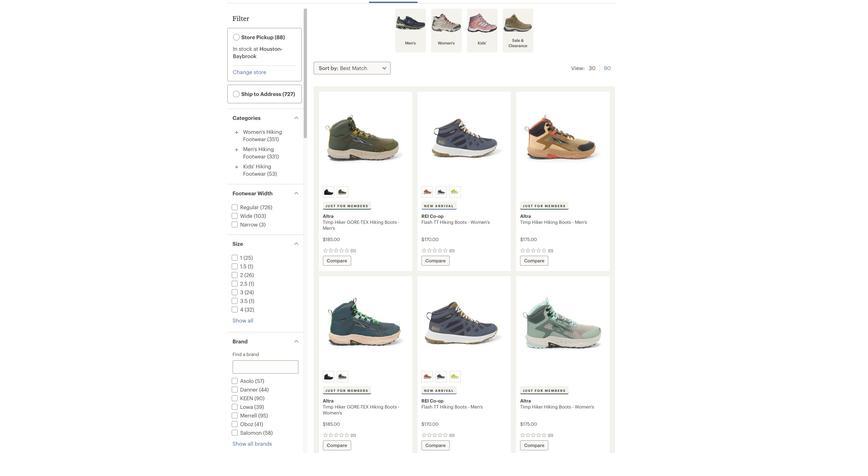 Task type: describe. For each thing, give the bounding box(es) containing it.
(103)
[[254, 213, 266, 219]]

rei co-op flash tt hiking boots - men's
[[422, 398, 483, 410]]

footwear for men's
[[243, 153, 266, 159]]

altra timp hiker gore-tex hiking boots - women's
[[323, 398, 400, 416]]

men's inside altra timp hiker hiking boots - men's
[[575, 219, 588, 225]]

co- for rei co-op flash tt hiking boots - women's
[[430, 213, 438, 219]]

men's image
[[396, 11, 425, 35]]

$175.00 for altra timp hiker hiking boots - women's
[[521, 421, 537, 427]]

boots inside altra timp hiker hiking boots - women's
[[559, 404, 572, 410]]

danner
[[240, 386, 258, 393]]

lowa
[[240, 404, 253, 410]]

compare for flash tt hiking boots - men's
[[426, 443, 446, 448]]

men's link
[[396, 9, 425, 52]]

compare for timp hiker hiking boots - women's
[[525, 443, 545, 448]]

kids' hiking footwear link
[[243, 163, 272, 177]]

toggle men%27s-hiking-footwear sub-items image
[[233, 146, 241, 154]]

size button
[[227, 235, 304, 253]]

1.5 link
[[230, 263, 247, 269]]

dusty olive image
[[338, 187, 347, 197]]

- for altra timp hiker gore-tex hiking boots - women's
[[398, 404, 400, 410]]

timp for timp hiker gore-tex hiking boots - women's
[[323, 404, 334, 410]]

boots for altra timp hiker gore-tex hiking boots - women's
[[385, 404, 397, 410]]

(39)
[[254, 404, 264, 410]]

3.5
[[240, 298, 248, 304]]

kids' image
[[468, 11, 497, 35]]

gore- for women's
[[347, 404, 361, 410]]

just for altra timp hiker gore-tex hiking boots - men's
[[326, 204, 336, 208]]

toggle kids%27-hiking-footwear sub-items image
[[233, 163, 241, 171]]

kids' hiking footwear
[[243, 163, 272, 177]]

(726)
[[260, 204, 273, 210]]

boots for rei co-op flash tt hiking boots - men's
[[455, 404, 467, 410]]

4 link
[[230, 306, 244, 313]]

store
[[242, 34, 255, 40]]

change store button
[[233, 68, 267, 76]]

sale & clearance image
[[504, 11, 533, 35]]

- inside altra timp hiker hiking boots - women's
[[573, 404, 574, 410]]

timp for timp hiker hiking boots - men's
[[521, 219, 531, 225]]

(88)
[[275, 34, 285, 40]]

altra timp hiker hiking boots - men's
[[521, 213, 588, 225]]

show all button
[[233, 317, 254, 324]]

women's inside altra timp hiker hiking boots - women's
[[575, 404, 595, 410]]

odyssey gray/tapenade image for rei co-op flash tt hiking boots - women's
[[437, 187, 446, 197]]

filter
[[233, 14, 250, 22]]

1
[[240, 254, 242, 261]]

categories button
[[227, 109, 304, 127]]

merrell
[[240, 412, 257, 419]]

timp for timp hiker gore-tex hiking boots - men's
[[323, 219, 334, 225]]

for for altra timp hiker gore-tex hiking boots - men's
[[338, 204, 346, 208]]

op for rei co-op flash tt hiking boots - women's
[[438, 213, 444, 219]]

women's inside altra timp hiker gore-tex hiking boots - women's
[[323, 410, 342, 416]]

(57)
[[255, 378, 264, 384]]

hiker for timp hiker gore-tex hiking boots - men's
[[335, 219, 346, 225]]

(0) for rei co-op flash tt hiking boots - men's
[[450, 433, 455, 438]]

black image for altra timp hiker gore-tex hiking boots - men's
[[324, 187, 333, 197]]

kids' for kids'
[[478, 41, 487, 45]]

timp for timp hiker hiking boots - women's
[[521, 404, 531, 410]]

all for show all
[[248, 317, 254, 324]]

0 vertical spatial (1)
[[248, 263, 254, 269]]

1.5
[[240, 263, 247, 269]]

footwear width button
[[227, 184, 304, 202]]

altra timp hiker gore-tex hiking boots - men's
[[323, 213, 400, 231]]

compare for timp hiker gore-tex hiking boots - men's
[[327, 258, 347, 263]]

all for show all brands
[[248, 441, 254, 447]]

(0) for altra timp hiker hiking boots - women's
[[549, 433, 554, 438]]

men's hiking footwear link
[[243, 146, 274, 159]]

(3)
[[259, 221, 266, 228]]

flash for rei co-op flash tt hiking boots - men's
[[422, 404, 433, 410]]

odyssey gray/tapenade image for rei co-op flash tt hiking boots - men's
[[437, 372, 446, 381]]

store
[[254, 69, 267, 75]]

tex for men's
[[361, 219, 369, 225]]

rust/clementine image
[[423, 187, 432, 197]]

2
[[240, 272, 243, 278]]

(0) for altra timp hiker gore-tex hiking boots - women's
[[351, 433, 356, 438]]

women's hiking footwear link
[[243, 129, 282, 142]]

baybrook
[[233, 53, 257, 59]]

rei for rei co-op flash tt hiking boots - women's
[[422, 213, 429, 219]]

$170.00 for rei co-op flash tt hiking boots - women's
[[422, 237, 439, 242]]

compare for flash tt hiking boots - women's
[[426, 258, 446, 263]]

women's image
[[432, 11, 461, 35]]

ship
[[242, 91, 253, 97]]

in stock at
[[233, 46, 260, 52]]

(24)
[[245, 289, 254, 295]]

hiking inside altra timp hiker gore-tex hiking boots - women's
[[370, 404, 384, 410]]

regular
[[240, 204, 259, 210]]

$175.00 for altra timp hiker hiking boots - men's
[[521, 237, 537, 242]]

op for rei co-op flash tt hiking boots - men's
[[438, 398, 444, 404]]

rei co-op flash tt hiking boots - men's 0 image
[[422, 280, 507, 368]]

members for altra timp hiker hiking boots - women's
[[545, 389, 566, 393]]

altra for altra timp hiker hiking boots - women's
[[521, 398, 531, 404]]

salomon
[[240, 430, 262, 436]]

(90)
[[255, 395, 265, 401]]

(0) for rei co-op flash tt hiking boots - women's
[[450, 248, 455, 253]]

narrow link
[[230, 221, 258, 228]]

just for members for altra timp hiker gore-tex hiking boots - women's
[[326, 389, 369, 393]]

just for members for altra timp hiker hiking boots - women's
[[523, 389, 566, 393]]

show for show all brands
[[233, 441, 247, 447]]

tt for rei co-op flash tt hiking boots - men's
[[434, 404, 439, 410]]

- for rei co-op flash tt hiking boots - men's
[[468, 404, 470, 410]]

altra timp hiker hiking boots - women's
[[521, 398, 595, 410]]

1 (25) 1.5 (1) 2 (26) 2.5 (1) 3 (24) 3.5 (1) 4 (32)
[[240, 254, 255, 313]]

hiking inside rei co-op flash tt hiking boots - men's
[[440, 404, 454, 410]]

toggle women%27s-hiking-footwear sub-items image
[[233, 129, 241, 137]]

asolo link
[[230, 378, 254, 384]]

2.5 link
[[230, 280, 248, 287]]

kids' link
[[468, 9, 497, 52]]

altra timp hiker gore-tex hiking boots - men's 0 image
[[323, 96, 409, 184]]

new arrival for rei co-op flash tt hiking boots - men's
[[425, 389, 454, 393]]

show all brands button
[[233, 440, 272, 448]]

members for altra timp hiker gore-tex hiking boots - men's
[[348, 204, 369, 208]]

(331)
[[267, 153, 279, 159]]

compare for timp hiker hiking boots - men's
[[525, 258, 545, 263]]

hiking inside kids' hiking footwear
[[256, 163, 272, 169]]

kids' for kids' hiking footwear
[[243, 163, 255, 169]]

hiking inside men's hiking footwear
[[259, 146, 274, 152]]

90
[[604, 65, 611, 71]]

ship to address (727)
[[240, 91, 295, 97]]

footwear width
[[233, 190, 273, 196]]

(26)
[[245, 272, 254, 278]]

(351)
[[267, 136, 279, 142]]

brand
[[247, 351, 259, 357]]

salomon link
[[230, 430, 262, 436]]

regular (726) wide (103) narrow (3)
[[240, 204, 273, 228]]

(44)
[[259, 386, 269, 393]]

new for rei co-op flash tt hiking boots - women's
[[425, 204, 434, 208]]

compare button for altra timp hiker hiking boots - men's
[[521, 256, 549, 266]]

keen
[[240, 395, 253, 401]]

danner link
[[230, 386, 258, 393]]

in
[[233, 46, 238, 52]]

(58)
[[263, 430, 273, 436]]

women's inside rei co-op flash tt hiking boots - women's
[[471, 219, 490, 225]]

(95)
[[259, 412, 268, 419]]

altra timp hiker gore-tex hiking boots - women's 0 image
[[323, 280, 409, 368]]

asolo
[[240, 378, 254, 384]]

new arrival for rei co-op flash tt hiking boots - women's
[[425, 204, 454, 208]]



Task type: locate. For each thing, give the bounding box(es) containing it.
tt inside rei co-op flash tt hiking boots - women's
[[434, 219, 439, 225]]

co- down rust/clementine image
[[430, 398, 438, 404]]

0 vertical spatial tex
[[361, 219, 369, 225]]

op inside rei co-op flash tt hiking boots - women's
[[438, 213, 444, 219]]

co-
[[430, 213, 438, 219], [430, 398, 438, 404]]

altra timp hiker hiking boots - men's 0 image
[[521, 96, 606, 184]]

show all
[[233, 317, 254, 324]]

2 flash from the top
[[422, 404, 433, 410]]

0 vertical spatial new
[[425, 204, 434, 208]]

flash down rust/clementine image
[[422, 404, 433, 410]]

black image
[[324, 187, 333, 197], [324, 372, 333, 381]]

group up rei co-op flash tt hiking boots - women's
[[421, 185, 508, 199]]

0 vertical spatial co-
[[430, 213, 438, 219]]

1 vertical spatial black image
[[324, 372, 333, 381]]

1 vertical spatial flash
[[422, 404, 433, 410]]

timp inside altra timp hiker hiking boots - women's
[[521, 404, 531, 410]]

$185.00 for men's
[[323, 237, 340, 242]]

flash down rust/clementine icon
[[422, 219, 433, 225]]

flash inside rei co-op flash tt hiking boots - women's
[[422, 219, 433, 225]]

$170.00 down rei co-op flash tt hiking boots - men's on the bottom of the page
[[422, 421, 439, 427]]

men's inside altra timp hiker gore-tex hiking boots - men's
[[323, 225, 335, 231]]

(0) down altra timp hiker gore-tex hiking boots - men's
[[351, 248, 356, 253]]

(41)
[[255, 421, 263, 427]]

footwear inside footwear width dropdown button
[[233, 190, 257, 196]]

- inside rei co-op flash tt hiking boots - women's
[[468, 219, 470, 225]]

hiking inside altra timp hiker hiking boots - men's
[[545, 219, 558, 225]]

1 vertical spatial tt
[[434, 404, 439, 410]]

rei co-op flash tt hiking boots - women's 0 image
[[422, 96, 507, 184]]

members up altra timp hiker hiking boots - men's
[[545, 204, 566, 208]]

rust/clementine image
[[423, 372, 432, 381]]

lime/white image up rei co-op flash tt hiking boots - women's
[[451, 187, 460, 197]]

new arrival down rust/clementine icon
[[425, 204, 454, 208]]

(0) down rei co-op flash tt hiking boots - women's
[[450, 248, 455, 253]]

op inside rei co-op flash tt hiking boots - men's
[[438, 398, 444, 404]]

store pickup (88)
[[240, 34, 285, 40]]

altra inside altra timp hiker gore-tex hiking boots - women's
[[323, 398, 334, 404]]

1 vertical spatial tex
[[361, 404, 369, 410]]

1 flash from the top
[[422, 219, 433, 225]]

tt
[[434, 219, 439, 225], [434, 404, 439, 410]]

0 vertical spatial tt
[[434, 219, 439, 225]]

altra
[[323, 213, 334, 219], [521, 213, 531, 219], [323, 398, 334, 404], [521, 398, 531, 404]]

altra for altra timp hiker gore-tex hiking boots - women's
[[323, 398, 334, 404]]

new
[[425, 204, 434, 208], [425, 389, 434, 393]]

1 vertical spatial lime/white image
[[451, 372, 460, 381]]

members up altra timp hiker gore-tex hiking boots - men's
[[348, 204, 369, 208]]

brands
[[255, 441, 272, 447]]

2 op from the top
[[438, 398, 444, 404]]

hiking
[[267, 129, 282, 135], [259, 146, 274, 152], [256, 163, 272, 169], [370, 219, 384, 225], [440, 219, 454, 225], [545, 219, 558, 225], [370, 404, 384, 410], [440, 404, 454, 410], [545, 404, 558, 410]]

1 vertical spatial gore-
[[347, 404, 361, 410]]

gore- down "dusty olive" icon
[[347, 219, 361, 225]]

women's hiking footwear
[[243, 129, 282, 142]]

brand
[[233, 338, 248, 345]]

hiker inside altra timp hiker hiking boots - women's
[[533, 404, 544, 410]]

timp inside altra timp hiker hiking boots - men's
[[521, 219, 531, 225]]

1 show from the top
[[233, 317, 247, 324]]

show down the 4 at the left
[[233, 317, 247, 324]]

hiker for timp hiker hiking boots - men's
[[533, 219, 544, 225]]

2 new arrival from the top
[[425, 389, 454, 393]]

group for altra timp hiker gore-tex hiking boots - women's
[[322, 370, 409, 384]]

1 rei from the top
[[422, 213, 429, 219]]

4
[[240, 306, 244, 313]]

$185.00 for women's
[[323, 421, 340, 427]]

black image left "dusty olive" icon
[[324, 187, 333, 197]]

hiking inside altra timp hiker hiking boots - women's
[[545, 404, 558, 410]]

3
[[240, 289, 244, 295]]

new down rust/clementine image
[[425, 389, 434, 393]]

- inside altra timp hiker gore-tex hiking boots - women's
[[398, 404, 400, 410]]

2 arrival from the top
[[436, 389, 454, 393]]

compare button for altra timp hiker gore-tex hiking boots - women's
[[323, 441, 351, 450]]

co- for rei co-op flash tt hiking boots - men's
[[430, 398, 438, 404]]

- inside altra timp hiker gore-tex hiking boots - men's
[[398, 219, 400, 225]]

gore- for men's
[[347, 219, 361, 225]]

hiker for timp hiker hiking boots - women's
[[533, 404, 544, 410]]

just for members down "dusty olive" icon
[[326, 204, 369, 208]]

rei co-op flash tt hiking boots - women's
[[422, 213, 490, 225]]

(0) down altra timp hiker hiking boots - men's
[[549, 248, 554, 253]]

compare button for altra timp hiker hiking boots - women's
[[521, 441, 549, 450]]

pickup
[[256, 34, 274, 40]]

altra inside altra timp hiker gore-tex hiking boots - men's
[[323, 213, 334, 219]]

2 show from the top
[[233, 441, 247, 447]]

0 vertical spatial rei
[[422, 213, 429, 219]]

rei down rust/clementine image
[[422, 398, 429, 404]]

members for altra timp hiker hiking boots - men's
[[545, 204, 566, 208]]

boots inside rei co-op flash tt hiking boots - men's
[[455, 404, 467, 410]]

arrival up rei co-op flash tt hiking boots - men's on the bottom of the page
[[436, 389, 454, 393]]

1 arrival from the top
[[436, 204, 454, 208]]

1 vertical spatial co-
[[430, 398, 438, 404]]

rei for rei co-op flash tt hiking boots - men's
[[422, 398, 429, 404]]

footwear up the regular link
[[233, 190, 257, 196]]

members up altra timp hiker hiking boots - women's
[[545, 389, 566, 393]]

altra inside altra timp hiker hiking boots - men's
[[521, 213, 531, 219]]

categories
[[233, 115, 261, 121]]

all down salomon
[[248, 441, 254, 447]]

women's
[[438, 41, 455, 45], [243, 129, 265, 135], [471, 219, 490, 225], [575, 404, 595, 410], [323, 410, 342, 416]]

0 vertical spatial $170.00
[[422, 237, 439, 242]]

men's inside rei co-op flash tt hiking boots - men's
[[471, 404, 483, 410]]

hiker inside altra timp hiker gore-tex hiking boots - men's
[[335, 219, 346, 225]]

- for rei co-op flash tt hiking boots - women's
[[468, 219, 470, 225]]

1 vertical spatial op
[[438, 398, 444, 404]]

sale & clearance
[[509, 38, 528, 48]]

2 lime/white image from the top
[[451, 372, 460, 381]]

$170.00
[[422, 237, 439, 242], [422, 421, 439, 427]]

1 $175.00 from the top
[[521, 237, 537, 242]]

1 new arrival from the top
[[425, 204, 454, 208]]

gore- inside altra timp hiker gore-tex hiking boots - men's
[[347, 219, 361, 225]]

hiker inside altra timp hiker gore-tex hiking boots - women's
[[335, 404, 346, 410]]

(1) right 2.5
[[249, 280, 254, 287]]

1 tex from the top
[[361, 219, 369, 225]]

boots inside altra timp hiker hiking boots - men's
[[559, 219, 572, 225]]

(0) for altra timp hiker hiking boots - men's
[[549, 248, 554, 253]]

lime/white image up rei co-op flash tt hiking boots - men's on the bottom of the page
[[451, 372, 460, 381]]

find a brand
[[233, 351, 259, 357]]

2 tt from the top
[[434, 404, 439, 410]]

just for members for altra timp hiker gore-tex hiking boots - men's
[[326, 204, 369, 208]]

brand button
[[227, 333, 304, 350]]

(0) down altra timp hiker gore-tex hiking boots - women's
[[351, 433, 356, 438]]

members for altra timp hiker gore-tex hiking boots - women's
[[348, 389, 369, 393]]

$170.00 down rei co-op flash tt hiking boots - women's
[[422, 237, 439, 242]]

at
[[254, 46, 258, 52]]

1 vertical spatial $185.00
[[323, 421, 340, 427]]

1 black image from the top
[[324, 187, 333, 197]]

width
[[258, 190, 273, 196]]

rei inside rei co-op flash tt hiking boots - men's
[[422, 398, 429, 404]]

group for altra timp hiker gore-tex hiking boots - men's
[[322, 185, 409, 199]]

2 gore- from the top
[[347, 404, 361, 410]]

men's hiking footwear
[[243, 146, 274, 159]]

flash inside rei co-op flash tt hiking boots - men's
[[422, 404, 433, 410]]

just for altra timp hiker gore-tex hiking boots - women's
[[326, 389, 336, 393]]

all down (32)
[[248, 317, 254, 324]]

just for altra timp hiker hiking boots - women's
[[523, 389, 534, 393]]

to
[[254, 91, 259, 97]]

0 vertical spatial odyssey gray/tapenade image
[[437, 187, 446, 197]]

altra timp hiker hiking boots - women's 0 image
[[521, 280, 606, 368]]

flash for rei co-op flash tt hiking boots - women's
[[422, 219, 433, 225]]

2 black image from the top
[[324, 372, 333, 381]]

0 vertical spatial show
[[233, 317, 247, 324]]

1 gore- from the top
[[347, 219, 361, 225]]

0 vertical spatial lime/white image
[[451, 187, 460, 197]]

wide link
[[230, 213, 253, 219]]

hiker for timp hiker gore-tex hiking boots - women's
[[335, 404, 346, 410]]

for up altra timp hiker hiking boots - women's
[[535, 389, 544, 393]]

kids' right toggle kids%27-hiking-footwear sub-items icon
[[243, 163, 255, 169]]

black image left navy icon
[[324, 372, 333, 381]]

boots inside altra timp hiker gore-tex hiking boots - men's
[[385, 219, 397, 225]]

1 lime/white image from the top
[[451, 187, 460, 197]]

1 op from the top
[[438, 213, 444, 219]]

footwear inside the women's hiking footwear
[[243, 136, 266, 142]]

just for members up altra timp hiker hiking boots - women's
[[523, 389, 566, 393]]

altra for altra timp hiker hiking boots - men's
[[521, 213, 531, 219]]

merrell link
[[230, 412, 257, 419]]

just for members for altra timp hiker hiking boots - men's
[[523, 204, 566, 208]]

1 $170.00 from the top
[[422, 237, 439, 242]]

90 link
[[604, 64, 611, 72]]

lime/white image for men's
[[451, 372, 460, 381]]

1 vertical spatial (1)
[[249, 280, 254, 287]]

stock
[[239, 46, 252, 52]]

2 new from the top
[[425, 389, 434, 393]]

tex inside altra timp hiker gore-tex hiking boots - men's
[[361, 219, 369, 225]]

lime/white image for women's
[[451, 187, 460, 197]]

(25)
[[244, 254, 253, 261]]

group for rei co-op flash tt hiking boots - men's
[[421, 370, 508, 384]]

size
[[233, 241, 243, 247]]

sale
[[513, 38, 521, 43]]

women's link
[[432, 9, 461, 52]]

compare button for rei co-op flash tt hiking boots - men's
[[422, 441, 450, 450]]

3.5 link
[[230, 298, 248, 304]]

2 rei from the top
[[422, 398, 429, 404]]

1 vertical spatial arrival
[[436, 389, 454, 393]]

1 horizontal spatial kids'
[[478, 41, 487, 45]]

2 $175.00 from the top
[[521, 421, 537, 427]]

1 odyssey gray/tapenade image from the top
[[437, 187, 446, 197]]

compare button for altra timp hiker gore-tex hiking boots - men's
[[323, 256, 351, 266]]

2 $170.00 from the top
[[422, 421, 439, 427]]

oboz
[[240, 421, 253, 427]]

1 vertical spatial odyssey gray/tapenade image
[[437, 372, 446, 381]]

timp inside altra timp hiker gore-tex hiking boots - men's
[[323, 219, 334, 225]]

navy image
[[338, 372, 347, 381]]

(727)
[[283, 91, 295, 97]]

hiking inside rei co-op flash tt hiking boots - women's
[[440, 219, 454, 225]]

gore- inside altra timp hiker gore-tex hiking boots - women's
[[347, 404, 361, 410]]

0 vertical spatial kids'
[[478, 41, 487, 45]]

footwear inside kids' hiking footwear
[[243, 170, 266, 177]]

change store
[[233, 69, 267, 75]]

footwear up kids' hiking footwear link
[[243, 153, 266, 159]]

new for rei co-op flash tt hiking boots - men's
[[425, 389, 434, 393]]

compare
[[327, 258, 347, 263], [426, 258, 446, 263], [525, 258, 545, 263], [327, 443, 347, 448], [426, 443, 446, 448], [525, 443, 545, 448]]

group for rei co-op flash tt hiking boots - women's
[[421, 185, 508, 199]]

footwear for women's
[[243, 136, 266, 142]]

footwear
[[243, 136, 266, 142], [243, 153, 266, 159], [243, 170, 266, 177], [233, 190, 257, 196]]

kids' down kids' image
[[478, 41, 487, 45]]

arrival up rei co-op flash tt hiking boots - women's
[[436, 204, 454, 208]]

footwear inside men's hiking footwear
[[243, 153, 266, 159]]

2 odyssey gray/tapenade image from the top
[[437, 372, 446, 381]]

for for altra timp hiker hiking boots - women's
[[535, 389, 544, 393]]

1 vertical spatial new
[[425, 389, 434, 393]]

(53)
[[267, 170, 277, 177]]

1 vertical spatial new arrival
[[425, 389, 454, 393]]

- for altra timp hiker gore-tex hiking boots - men's
[[398, 219, 400, 225]]

0 vertical spatial black image
[[324, 187, 333, 197]]

for for altra timp hiker hiking boots - men's
[[535, 204, 544, 208]]

kids' inside kids' hiking footwear
[[243, 163, 255, 169]]

group
[[322, 185, 409, 199], [421, 185, 508, 199], [322, 370, 409, 384], [421, 370, 508, 384]]

timp inside altra timp hiker gore-tex hiking boots - women's
[[323, 404, 334, 410]]

1 vertical spatial show
[[233, 441, 247, 447]]

co- inside rei co-op flash tt hiking boots - men's
[[430, 398, 438, 404]]

- inside rei co-op flash tt hiking boots - men's
[[468, 404, 470, 410]]

footwear up men's hiking footwear "link"
[[243, 136, 266, 142]]

1 vertical spatial kids'
[[243, 163, 255, 169]]

just for members up altra timp hiker hiking boots - men's
[[523, 204, 566, 208]]

narrow
[[240, 221, 258, 228]]

2.5
[[240, 280, 248, 287]]

gore- down navy icon
[[347, 404, 361, 410]]

group up rei co-op flash tt hiking boots - men's on the bottom of the page
[[421, 370, 508, 384]]

hiker inside altra timp hiker hiking boots - men's
[[533, 219, 544, 225]]

1 vertical spatial rei
[[422, 398, 429, 404]]

rei down rust/clementine icon
[[422, 213, 429, 219]]

compare button for rei co-op flash tt hiking boots - women's
[[422, 256, 450, 266]]

footwear for kids'
[[243, 170, 266, 177]]

show down salomon link
[[233, 441, 247, 447]]

odyssey gray/tapenade image right rust/clementine icon
[[437, 187, 446, 197]]

(0) for altra timp hiker gore-tex hiking boots - men's
[[351, 248, 356, 253]]

boots inside rei co-op flash tt hiking boots - women's
[[455, 219, 467, 225]]

0 vertical spatial flash
[[422, 219, 433, 225]]

address
[[260, 91, 281, 97]]

find
[[233, 351, 242, 357]]

hiking inside the women's hiking footwear
[[267, 129, 282, 135]]

0 vertical spatial $175.00
[[521, 237, 537, 242]]

view:
[[572, 65, 585, 71]]

for for altra timp hiker gore-tex hiking boots - women's
[[338, 389, 346, 393]]

(0) down rei co-op flash tt hiking boots - men's on the bottom of the page
[[450, 433, 455, 438]]

tt for rei co-op flash tt hiking boots - women's
[[434, 219, 439, 225]]

2 vertical spatial (1)
[[249, 298, 255, 304]]

tex inside altra timp hiker gore-tex hiking boots - women's
[[361, 404, 369, 410]]

0 horizontal spatial kids'
[[243, 163, 255, 169]]

oboz link
[[230, 421, 253, 427]]

for down "dusty olive" icon
[[338, 204, 346, 208]]

2 tex from the top
[[361, 404, 369, 410]]

boots
[[385, 219, 397, 225], [455, 219, 467, 225], [559, 219, 572, 225], [385, 404, 397, 410], [455, 404, 467, 410], [559, 404, 572, 410]]

(1) right "3.5" on the left of the page
[[249, 298, 255, 304]]

compare button
[[323, 256, 351, 266], [422, 256, 450, 266], [521, 256, 549, 266], [323, 441, 351, 450], [422, 441, 450, 450], [521, 441, 549, 450]]

new arrival down rust/clementine image
[[425, 389, 454, 393]]

1 vertical spatial $175.00
[[521, 421, 537, 427]]

1 $185.00 from the top
[[323, 237, 340, 242]]

2 co- from the top
[[430, 398, 438, 404]]

1 vertical spatial $170.00
[[422, 421, 439, 427]]

asolo (57) danner (44) keen (90) lowa (39) merrell (95) oboz (41) salomon (58)
[[240, 378, 273, 436]]

1 tt from the top
[[434, 219, 439, 225]]

change
[[233, 69, 253, 75]]

hiking inside altra timp hiker gore-tex hiking boots - men's
[[370, 219, 384, 225]]

group up altra timp hiker gore-tex hiking boots - men's
[[322, 185, 409, 199]]

co- inside rei co-op flash tt hiking boots - women's
[[430, 213, 438, 219]]

altra inside altra timp hiker hiking boots - women's
[[521, 398, 531, 404]]

boots for altra timp hiker gore-tex hiking boots - men's
[[385, 219, 397, 225]]

&
[[521, 38, 524, 43]]

compare for timp hiker gore-tex hiking boots - women's
[[327, 443, 347, 448]]

lowa link
[[230, 404, 253, 410]]

0 vertical spatial $185.00
[[323, 237, 340, 242]]

women's inside the women's hiking footwear
[[243, 129, 265, 135]]

new arrival
[[425, 204, 454, 208], [425, 389, 454, 393]]

just
[[326, 204, 336, 208], [523, 204, 534, 208], [326, 389, 336, 393], [523, 389, 534, 393]]

1 new from the top
[[425, 204, 434, 208]]

0 vertical spatial new arrival
[[425, 204, 454, 208]]

tex for women's
[[361, 404, 369, 410]]

odyssey gray/tapenade image right rust/clementine image
[[437, 372, 446, 381]]

men's inside men's hiking footwear
[[243, 146, 257, 152]]

houston- baybrook
[[233, 46, 283, 59]]

$175.00
[[521, 237, 537, 242], [521, 421, 537, 427]]

group up altra timp hiker gore-tex hiking boots - women's
[[322, 370, 409, 384]]

new down rust/clementine icon
[[425, 204, 434, 208]]

co- down rust/clementine icon
[[430, 213, 438, 219]]

arrival for rei co-op flash tt hiking boots - women's
[[436, 204, 454, 208]]

(0) down altra timp hiker hiking boots - women's
[[549, 433, 554, 438]]

just for members
[[326, 204, 369, 208], [523, 204, 566, 208], [326, 389, 369, 393], [523, 389, 566, 393]]

rei inside rei co-op flash tt hiking boots - women's
[[422, 213, 429, 219]]

(0)
[[351, 248, 356, 253], [450, 248, 455, 253], [549, 248, 554, 253], [351, 433, 356, 438], [450, 433, 455, 438], [549, 433, 554, 438]]

Find a brand text field
[[233, 360, 299, 374]]

footwear left (53)
[[243, 170, 266, 177]]

2 all from the top
[[248, 441, 254, 447]]

0 vertical spatial arrival
[[436, 204, 454, 208]]

arrival for rei co-op flash tt hiking boots - men's
[[436, 389, 454, 393]]

2 link
[[230, 272, 243, 278]]

boots for rei co-op flash tt hiking boots - women's
[[455, 219, 467, 225]]

tt inside rei co-op flash tt hiking boots - men's
[[434, 404, 439, 410]]

1 co- from the top
[[430, 213, 438, 219]]

arrival
[[436, 204, 454, 208], [436, 389, 454, 393]]

0 vertical spatial all
[[248, 317, 254, 324]]

show all brands
[[233, 441, 272, 447]]

- inside altra timp hiker hiking boots - men's
[[573, 219, 574, 225]]

a
[[243, 351, 246, 357]]

1 all from the top
[[248, 317, 254, 324]]

sale & clearance link
[[504, 9, 533, 52]]

$170.00 for rei co-op flash tt hiking boots - men's
[[422, 421, 439, 427]]

$185.00
[[323, 237, 340, 242], [323, 421, 340, 427]]

members
[[348, 204, 369, 208], [545, 204, 566, 208], [348, 389, 369, 393], [545, 389, 566, 393]]

2 $185.00 from the top
[[323, 421, 340, 427]]

clearance
[[509, 43, 528, 48]]

all
[[248, 317, 254, 324], [248, 441, 254, 447]]

just for members down navy icon
[[326, 389, 369, 393]]

0 vertical spatial op
[[438, 213, 444, 219]]

1 vertical spatial all
[[248, 441, 254, 447]]

rei
[[422, 213, 429, 219], [422, 398, 429, 404]]

odyssey gray/tapenade image
[[437, 187, 446, 197], [437, 372, 446, 381]]

black image for altra timp hiker gore-tex hiking boots - women's
[[324, 372, 333, 381]]

(1) right 1.5
[[248, 263, 254, 269]]

for up altra timp hiker hiking boots - men's
[[535, 204, 544, 208]]

0 vertical spatial gore-
[[347, 219, 361, 225]]

(32)
[[245, 306, 254, 313]]

lime/white image
[[451, 187, 460, 197], [451, 372, 460, 381]]

just for altra timp hiker hiking boots - men's
[[523, 204, 534, 208]]

altra for altra timp hiker gore-tex hiking boots - men's
[[323, 213, 334, 219]]

for down navy icon
[[338, 389, 346, 393]]

houston-
[[260, 46, 283, 52]]

show for show all
[[233, 317, 247, 324]]

boots inside altra timp hiker gore-tex hiking boots - women's
[[385, 404, 397, 410]]

members up altra timp hiker gore-tex hiking boots - women's
[[348, 389, 369, 393]]



Task type: vqa. For each thing, say whether or not it's contained in the screenshot.
the Compare related to Altra Timp Hiker Hiking Boots - Women's
yes



